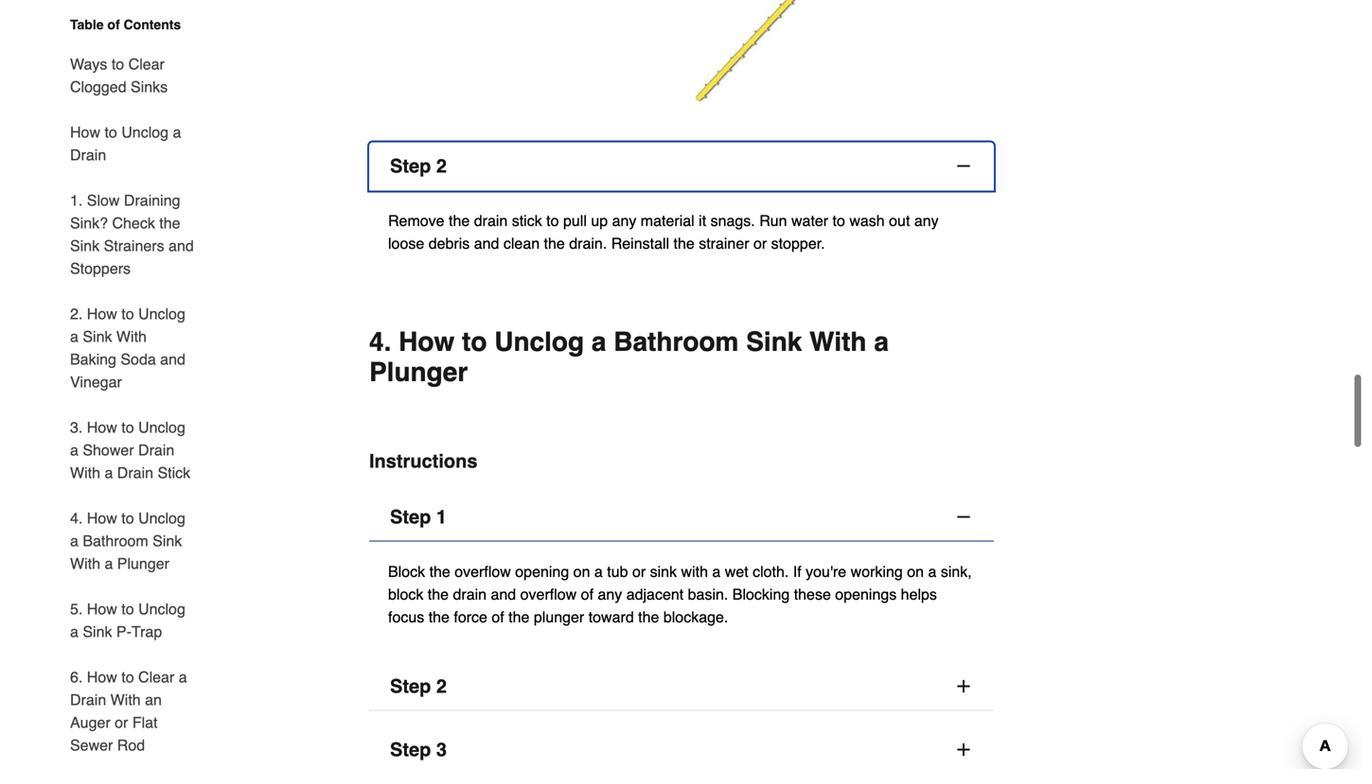Task type: describe. For each thing, give the bounding box(es) containing it.
table of contents
[[70, 17, 181, 32]]

sewer
[[70, 737, 113, 754]]

how to unclog a drain
[[70, 124, 181, 164]]

3. how to unclog a shower drain with a drain stick
[[70, 419, 190, 482]]

or inside remove the drain stick to pull up any material it snags. run water to wash out any loose debris and clean the drain. reinstall the strainer or stopper.
[[754, 235, 767, 252]]

2 on from the left
[[907, 563, 924, 581]]

5.
[[70, 601, 83, 618]]

to inside 6. how to clear a drain with an auger or flat sewer rod
[[121, 669, 134, 686]]

block
[[388, 563, 425, 581]]

1 step 2 button from the top
[[369, 143, 994, 191]]

1
[[436, 507, 447, 528]]

an
[[145, 692, 162, 709]]

a inside 2. how to unclog a sink with baking soda and vinegar
[[70, 328, 78, 346]]

clear inside 'ways to clear clogged sinks'
[[128, 55, 165, 73]]

remove the drain stick to pull up any material it snags. run water to wash out any loose debris and clean the drain. reinstall the strainer or stopper.
[[388, 212, 939, 252]]

these
[[794, 586, 831, 604]]

2 step 2 button from the top
[[369, 663, 994, 711]]

out
[[889, 212, 910, 230]]

check
[[112, 214, 155, 232]]

and inside remove the drain stick to pull up any material it snags. run water to wash out any loose debris and clean the drain. reinstall the strainer or stopper.
[[474, 235, 499, 252]]

tub
[[607, 563, 628, 581]]

basin.
[[688, 586, 728, 604]]

reinstall
[[611, 235, 669, 252]]

rod
[[117, 737, 145, 754]]

step 1 button
[[369, 494, 994, 542]]

force
[[454, 609, 487, 626]]

ways to clear clogged sinks
[[70, 55, 168, 96]]

strainer
[[699, 235, 749, 252]]

how for "2. how to unclog a sink with baking soda and vinegar" link
[[87, 305, 117, 323]]

debris
[[429, 235, 470, 252]]

flat
[[132, 714, 158, 732]]

table
[[70, 17, 104, 32]]

sink,
[[941, 563, 972, 581]]

unclog for "3. how to unclog a shower drain with a drain stick" 'link'
[[138, 419, 185, 436]]

clean
[[503, 235, 540, 252]]

water
[[791, 212, 828, 230]]

baking
[[70, 351, 116, 368]]

sink inside 5. how to unclog a sink p-trap
[[83, 623, 112, 641]]

focus
[[388, 609, 424, 626]]

plus image for step 3
[[954, 741, 973, 760]]

adjacent
[[626, 586, 684, 604]]

5. how to unclog a sink p-trap
[[70, 601, 185, 641]]

up
[[591, 212, 608, 230]]

if
[[793, 563, 802, 581]]

and inside block the overflow opening on a tub or sink with a wet cloth. if you're working on a sink, block the drain and overflow of any adjacent basin. blocking these openings helps focus the force of the plunger toward the blockage.
[[491, 586, 516, 604]]

soda
[[121, 351, 156, 368]]

with inside 4. how to unclog a bathroom sink with a plunger link
[[70, 555, 100, 573]]

sinks
[[131, 78, 168, 96]]

how for 4. how to unclog a bathroom sink with a plunger link
[[87, 510, 117, 527]]

or inside block the overflow opening on a tub or sink with a wet cloth. if you're working on a sink, block the drain and overflow of any adjacent basin. blocking these openings helps focus the force of the plunger toward the blockage.
[[632, 563, 646, 581]]

working
[[851, 563, 903, 581]]

4. how to unclog a bathroom sink with a plunger link
[[70, 496, 197, 587]]

opening
[[515, 563, 569, 581]]

stopper.
[[771, 235, 825, 252]]

step for 2nd step 2 button from the bottom
[[390, 155, 431, 177]]

material
[[641, 212, 695, 230]]

to inside 3. how to unclog a shower drain with a drain stick
[[121, 419, 134, 436]]

table of contents element
[[55, 15, 197, 770]]

p-
[[116, 623, 132, 641]]

remove
[[388, 212, 445, 230]]

with inside 6. how to clear a drain with an auger or flat sewer rod
[[110, 692, 141, 709]]

2 for 2nd step 2 button from the bottom
[[436, 155, 447, 177]]

with
[[681, 563, 708, 581]]

1 horizontal spatial 4. how to unclog a bathroom sink with a plunger
[[369, 327, 889, 388]]

stoppers
[[70, 260, 131, 277]]

ways
[[70, 55, 107, 73]]

how for "3. how to unclog a shower drain with a drain stick" 'link'
[[87, 419, 117, 436]]

run
[[759, 212, 787, 230]]

and inside 1. slow draining sink? check the sink strainers and stoppers
[[169, 237, 194, 255]]

minus image
[[954, 157, 973, 176]]

0 horizontal spatial of
[[107, 17, 120, 32]]

a inside 'how to unclog a drain'
[[173, 124, 181, 141]]

clogged
[[70, 78, 126, 96]]

unclog for "2. how to unclog a sink with baking soda and vinegar" link
[[138, 305, 185, 323]]

any right 'up'
[[612, 212, 636, 230]]

step for 2nd step 2 button
[[390, 676, 431, 698]]

drain up stick
[[138, 442, 174, 459]]

1. slow draining sink? check the sink strainers and stoppers
[[70, 192, 194, 277]]

1 vertical spatial overflow
[[520, 586, 577, 604]]

wash
[[849, 212, 885, 230]]

6. how to clear a drain with an auger or flat sewer rod
[[70, 669, 187, 754]]

2. how to unclog a sink with baking soda and vinegar
[[70, 305, 185, 391]]

3.
[[70, 419, 83, 436]]

sink inside 2. how to unclog a sink with baking soda and vinegar
[[83, 328, 112, 346]]

contents
[[124, 17, 181, 32]]

1 horizontal spatial plunger
[[369, 357, 468, 388]]

6. how to clear a drain with an auger or flat sewer rod link
[[70, 655, 197, 769]]

step 3 button
[[369, 727, 994, 770]]

1.
[[70, 192, 83, 209]]

wet
[[725, 563, 748, 581]]

drain inside block the overflow opening on a tub or sink with a wet cloth. if you're working on a sink, block the drain and overflow of any adjacent basin. blocking these openings helps focus the force of the plunger toward the blockage.
[[453, 586, 487, 604]]

2. how to unclog a sink with baking soda and vinegar link
[[70, 292, 197, 405]]

to inside 5. how to unclog a sink p-trap
[[121, 601, 134, 618]]

1. slow draining sink? check the sink strainers and stoppers link
[[70, 178, 197, 292]]

shower
[[83, 442, 134, 459]]



Task type: vqa. For each thing, say whether or not it's contained in the screenshot.
Financing
no



Task type: locate. For each thing, give the bounding box(es) containing it.
bathroom
[[614, 327, 739, 357], [83, 532, 148, 550]]

2 plus image from the top
[[954, 741, 973, 760]]

sink?
[[70, 214, 108, 232]]

drain left stick
[[474, 212, 508, 230]]

unclog for 5. how to unclog a sink p-trap link
[[138, 601, 185, 618]]

how inside 5. how to unclog a sink p-trap
[[87, 601, 117, 618]]

step left 1
[[390, 507, 431, 528]]

drain up "auger"
[[70, 692, 106, 709]]

0 vertical spatial 4.
[[369, 327, 391, 357]]

toward
[[589, 609, 634, 626]]

unclog inside 3. how to unclog a shower drain with a drain stick
[[138, 419, 185, 436]]

1 vertical spatial 2
[[436, 676, 447, 698]]

1 horizontal spatial of
[[581, 586, 594, 604]]

drain
[[474, 212, 508, 230], [453, 586, 487, 604]]

and right the soda
[[160, 351, 185, 368]]

2 step 2 from the top
[[390, 676, 447, 698]]

2 2 from the top
[[436, 676, 447, 698]]

step up step 3 at the bottom
[[390, 676, 431, 698]]

0 vertical spatial or
[[754, 235, 767, 252]]

sink inside 1. slow draining sink? check the sink strainers and stoppers
[[70, 237, 100, 255]]

how inside 3. how to unclog a shower drain with a drain stick
[[87, 419, 117, 436]]

a
[[173, 124, 181, 141], [592, 327, 606, 357], [874, 327, 889, 357], [70, 328, 78, 346], [70, 442, 78, 459], [105, 464, 113, 482], [70, 532, 78, 550], [105, 555, 113, 573], [594, 563, 603, 581], [712, 563, 721, 581], [928, 563, 937, 581], [70, 623, 78, 641], [179, 669, 187, 686]]

0 vertical spatial step 2 button
[[369, 143, 994, 191]]

1 vertical spatial step 2 button
[[369, 663, 994, 711]]

4. inside 'table of contents' element
[[70, 510, 83, 527]]

2.
[[70, 305, 83, 323]]

plus image inside step 2 button
[[954, 677, 973, 696]]

and
[[474, 235, 499, 252], [169, 237, 194, 255], [160, 351, 185, 368], [491, 586, 516, 604]]

how inside 2. how to unclog a sink with baking soda and vinegar
[[87, 305, 117, 323]]

step 2 for 2nd step 2 button from the bottom
[[390, 155, 447, 177]]

1 vertical spatial 4. how to unclog a bathroom sink with a plunger
[[70, 510, 185, 573]]

4 step from the top
[[390, 739, 431, 761]]

how
[[70, 124, 100, 141], [87, 305, 117, 323], [399, 327, 455, 357], [87, 419, 117, 436], [87, 510, 117, 527], [87, 601, 117, 618], [87, 669, 117, 686]]

0 vertical spatial 2
[[436, 155, 447, 177]]

3
[[436, 739, 447, 761]]

plunger inside 'table of contents' element
[[117, 555, 169, 573]]

step 2 up step 3 at the bottom
[[390, 676, 447, 698]]

loose
[[388, 235, 424, 252]]

plunger up instructions
[[369, 357, 468, 388]]

1 vertical spatial bathroom
[[83, 532, 148, 550]]

trap
[[132, 623, 162, 641]]

0 horizontal spatial bathroom
[[83, 532, 148, 550]]

how for 6. how to clear a drain with an auger or flat sewer rod "link"
[[87, 669, 117, 686]]

and left "clean"
[[474, 235, 499, 252]]

any right out
[[914, 212, 939, 230]]

step for "step 3" button
[[390, 739, 431, 761]]

1 plus image from the top
[[954, 677, 973, 696]]

1 vertical spatial of
[[581, 586, 594, 604]]

instructions
[[369, 451, 478, 472]]

and inside 2. how to unclog a sink with baking soda and vinegar
[[160, 351, 185, 368]]

4. how to unclog a bathroom sink with a plunger
[[369, 327, 889, 388], [70, 510, 185, 573]]

drain up the force
[[453, 586, 487, 604]]

block the overflow opening on a tub or sink with a wet cloth. if you're working on a sink, block the drain and overflow of any adjacent basin. blocking these openings helps focus the force of the plunger toward the blockage.
[[388, 563, 972, 626]]

1 horizontal spatial on
[[907, 563, 924, 581]]

how inside 6. how to clear a drain with an auger or flat sewer rod
[[87, 669, 117, 686]]

step 3
[[390, 739, 447, 761]]

step 2 button up "material"
[[369, 143, 994, 191]]

to inside 'how to unclog a drain'
[[105, 124, 117, 141]]

or
[[754, 235, 767, 252], [632, 563, 646, 581], [115, 714, 128, 732]]

4. how to unclog a bathroom sink with a plunger inside 'table of contents' element
[[70, 510, 185, 573]]

1 step 2 from the top
[[390, 155, 447, 177]]

0 vertical spatial overflow
[[455, 563, 511, 581]]

0 vertical spatial bathroom
[[614, 327, 739, 357]]

a inside 6. how to clear a drain with an auger or flat sewer rod
[[179, 669, 187, 686]]

1 step from the top
[[390, 155, 431, 177]]

0 horizontal spatial overflow
[[455, 563, 511, 581]]

vinegar
[[70, 373, 122, 391]]

any inside block the overflow opening on a tub or sink with a wet cloth. if you're working on a sink, block the drain and overflow of any adjacent basin. blocking these openings helps focus the force of the plunger toward the blockage.
[[598, 586, 622, 604]]

6.
[[70, 669, 83, 686]]

step inside button
[[390, 507, 431, 528]]

drain inside 'how to unclog a drain'
[[70, 146, 106, 164]]

0 vertical spatial 4. how to unclog a bathroom sink with a plunger
[[369, 327, 889, 388]]

1 vertical spatial plunger
[[117, 555, 169, 573]]

or down the "run"
[[754, 235, 767, 252]]

or left flat
[[115, 714, 128, 732]]

sink
[[650, 563, 677, 581]]

block
[[388, 586, 423, 604]]

overflow up the force
[[455, 563, 511, 581]]

step
[[390, 155, 431, 177], [390, 507, 431, 528], [390, 676, 431, 698], [390, 739, 431, 761]]

0 vertical spatial of
[[107, 17, 120, 32]]

how to unclog a drain link
[[70, 110, 197, 178]]

1 horizontal spatial overflow
[[520, 586, 577, 604]]

unclog inside 4. how to unclog a bathroom sink with a plunger link
[[138, 510, 185, 527]]

drain down shower
[[117, 464, 153, 482]]

minus image
[[954, 508, 973, 527]]

you're
[[806, 563, 847, 581]]

cloth.
[[753, 563, 789, 581]]

blockage.
[[663, 609, 728, 626]]

with inside 3. how to unclog a shower drain with a drain stick
[[70, 464, 100, 482]]

pull
[[563, 212, 587, 230]]

4.
[[369, 327, 391, 357], [70, 510, 83, 527]]

on left tub
[[573, 563, 590, 581]]

of
[[107, 17, 120, 32], [581, 586, 594, 604]]

helps
[[901, 586, 937, 604]]

of up toward
[[581, 586, 594, 604]]

2 horizontal spatial or
[[754, 235, 767, 252]]

unclog inside 'how to unclog a drain'
[[121, 124, 169, 141]]

step for step 1 button
[[390, 507, 431, 528]]

step left 3
[[390, 739, 431, 761]]

drain up 1.
[[70, 146, 106, 164]]

1 horizontal spatial or
[[632, 563, 646, 581]]

it
[[699, 212, 706, 230]]

slow
[[87, 192, 120, 209]]

and right strainers at the left top of page
[[169, 237, 194, 255]]

1 vertical spatial drain
[[453, 586, 487, 604]]

1 vertical spatial plus image
[[954, 741, 973, 760]]

or inside 6. how to clear a drain with an auger or flat sewer rod
[[115, 714, 128, 732]]

drain inside 6. how to clear a drain with an auger or flat sewer rod
[[70, 692, 106, 709]]

2 for 2nd step 2 button
[[436, 676, 447, 698]]

overflow
[[455, 563, 511, 581], [520, 586, 577, 604]]

clear up 'sinks'
[[128, 55, 165, 73]]

draining
[[124, 192, 180, 209]]

clear up the an
[[138, 669, 174, 686]]

on
[[573, 563, 590, 581], [907, 563, 924, 581]]

1 horizontal spatial bathroom
[[614, 327, 739, 357]]

or right tub
[[632, 563, 646, 581]]

unclog
[[121, 124, 169, 141], [138, 305, 185, 323], [494, 327, 584, 357], [138, 419, 185, 436], [138, 510, 185, 527], [138, 601, 185, 618]]

snags.
[[711, 212, 755, 230]]

drain.
[[569, 235, 607, 252]]

drain stick. image
[[682, 0, 975, 105]]

plus image
[[954, 677, 973, 696], [954, 741, 973, 760]]

0 horizontal spatial on
[[573, 563, 590, 581]]

of the
[[492, 609, 530, 626]]

to inside 'ways to clear clogged sinks'
[[112, 55, 124, 73]]

plunger up 5. how to unclog a sink p-trap link
[[117, 555, 169, 573]]

the
[[449, 212, 470, 230], [159, 214, 180, 232], [544, 235, 565, 252], [674, 235, 695, 252], [429, 563, 450, 581], [428, 586, 449, 604], [429, 609, 450, 626], [638, 609, 659, 626]]

how for 5. how to unclog a sink p-trap link
[[87, 601, 117, 618]]

unclog inside 5. how to unclog a sink p-trap
[[138, 601, 185, 618]]

to inside 2. how to unclog a sink with baking soda and vinegar
[[121, 305, 134, 323]]

0 vertical spatial plunger
[[369, 357, 468, 388]]

drain inside remove the drain stick to pull up any material it snags. run water to wash out any loose debris and clean the drain. reinstall the strainer or stopper.
[[474, 212, 508, 230]]

auger
[[70, 714, 110, 732]]

stick
[[158, 464, 190, 482]]

step 1
[[390, 507, 447, 528]]

plus image for step 2
[[954, 677, 973, 696]]

2 step from the top
[[390, 507, 431, 528]]

2 up remove
[[436, 155, 447, 177]]

clear
[[128, 55, 165, 73], [138, 669, 174, 686]]

unclog inside 2. how to unclog a sink with baking soda and vinegar
[[138, 305, 185, 323]]

0 horizontal spatial or
[[115, 714, 128, 732]]

1 vertical spatial step 2
[[390, 676, 447, 698]]

plunger
[[369, 357, 468, 388], [117, 555, 169, 573]]

sink
[[70, 237, 100, 255], [746, 327, 802, 357], [83, 328, 112, 346], [153, 532, 182, 550], [83, 623, 112, 641]]

1 vertical spatial clear
[[138, 669, 174, 686]]

step 2 up remove
[[390, 155, 447, 177]]

1 horizontal spatial 4.
[[369, 327, 391, 357]]

the inside 1. slow draining sink? check the sink strainers and stoppers
[[159, 214, 180, 232]]

of inside block the overflow opening on a tub or sink with a wet cloth. if you're working on a sink, block the drain and overflow of any adjacent basin. blocking these openings helps focus the force of the plunger toward the blockage.
[[581, 586, 594, 604]]

with inside 2. how to unclog a sink with baking soda and vinegar
[[116, 328, 147, 346]]

0 vertical spatial step 2
[[390, 155, 447, 177]]

0 vertical spatial drain
[[474, 212, 508, 230]]

0 horizontal spatial 4. how to unclog a bathroom sink with a plunger
[[70, 510, 185, 573]]

ways to clear clogged sinks link
[[70, 42, 197, 110]]

step 2 button up "step 3" button
[[369, 663, 994, 711]]

2 vertical spatial or
[[115, 714, 128, 732]]

step up remove
[[390, 155, 431, 177]]

unclog for 4. how to unclog a bathroom sink with a plunger link
[[138, 510, 185, 527]]

1 on from the left
[[573, 563, 590, 581]]

2
[[436, 155, 447, 177], [436, 676, 447, 698]]

of right table
[[107, 17, 120, 32]]

0 horizontal spatial 4.
[[70, 510, 83, 527]]

drain
[[70, 146, 106, 164], [138, 442, 174, 459], [117, 464, 153, 482], [70, 692, 106, 709]]

clear inside 6. how to clear a drain with an auger or flat sewer rod
[[138, 669, 174, 686]]

step 2 for 2nd step 2 button
[[390, 676, 447, 698]]

any up toward
[[598, 586, 622, 604]]

1 2 from the top
[[436, 155, 447, 177]]

stick
[[512, 212, 542, 230]]

overflow down opening
[[520, 586, 577, 604]]

on up helps
[[907, 563, 924, 581]]

2 up 3
[[436, 676, 447, 698]]

1 vertical spatial or
[[632, 563, 646, 581]]

step 2
[[390, 155, 447, 177], [390, 676, 447, 698]]

plunger
[[534, 609, 584, 626]]

0 vertical spatial plus image
[[954, 677, 973, 696]]

0 horizontal spatial plunger
[[117, 555, 169, 573]]

3. how to unclog a shower drain with a drain stick link
[[70, 405, 197, 496]]

openings
[[835, 586, 897, 604]]

plus image inside "step 3" button
[[954, 741, 973, 760]]

0 vertical spatial clear
[[128, 55, 165, 73]]

a inside 5. how to unclog a sink p-trap
[[70, 623, 78, 641]]

5. how to unclog a sink p-trap link
[[70, 587, 197, 655]]

strainers
[[104, 237, 164, 255]]

how inside 'how to unclog a drain'
[[70, 124, 100, 141]]

blocking
[[733, 586, 790, 604]]

3 step from the top
[[390, 676, 431, 698]]

with
[[810, 327, 867, 357], [116, 328, 147, 346], [70, 464, 100, 482], [70, 555, 100, 573], [110, 692, 141, 709]]

bathroom inside 'table of contents' element
[[83, 532, 148, 550]]

1 vertical spatial 4.
[[70, 510, 83, 527]]

and up of the in the left bottom of the page
[[491, 586, 516, 604]]



